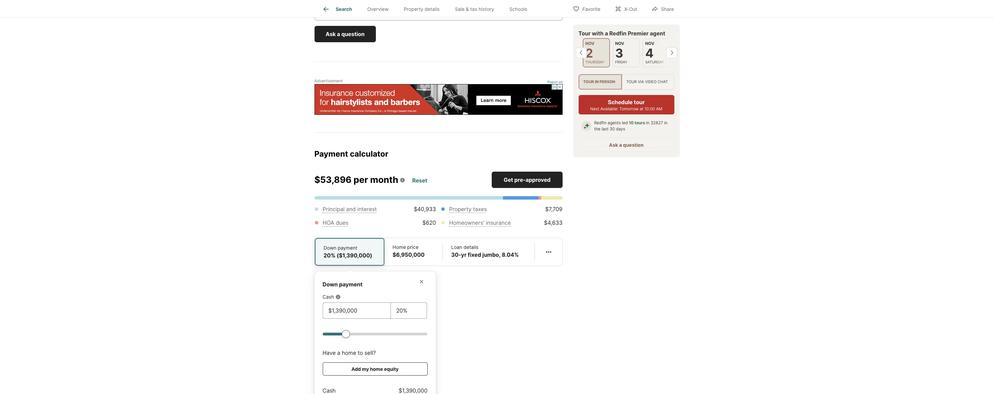 Task type: vqa. For each thing, say whether or not it's contained in the screenshot.
bottom question
yes



Task type: describe. For each thing, give the bounding box(es) containing it.
property for property details
[[404, 6, 424, 12]]

friday
[[616, 60, 628, 64]]

nov for 3
[[616, 41, 625, 46]]

&
[[466, 6, 469, 12]]

ask a question link
[[610, 142, 644, 148]]

4
[[646, 46, 654, 61]]

thursday
[[586, 60, 605, 64]]

pre-
[[515, 177, 526, 184]]

sale
[[455, 6, 465, 12]]

home inside "button"
[[357, 4, 370, 9]]

down for down payment 20% ($1,390,000)
[[324, 245, 337, 251]]

at
[[640, 106, 644, 112]]

1 vertical spatial redfin
[[595, 120, 607, 126]]

month
[[370, 175, 399, 185]]

down for down payment
[[323, 282, 338, 288]]

tour for tour with a redfin premier agent
[[579, 30, 591, 37]]

insurance
[[486, 220, 511, 227]]

yr
[[461, 252, 467, 259]]

buying.
[[449, 4, 466, 9]]

$53,896 per month
[[315, 175, 399, 185]]

list box containing tour in person
[[579, 74, 675, 90]]

report ad
[[548, 80, 563, 84]]

equity
[[384, 367, 399, 373]]

none text field inside tooltip
[[397, 307, 422, 315]]

x-out
[[625, 6, 638, 12]]

this
[[494, 4, 503, 9]]

ad
[[559, 80, 563, 84]]

a inside button
[[337, 31, 340, 37]]

home for is this home still available?
[[504, 4, 517, 9]]

in inside in the last 30 days
[[665, 120, 668, 126]]

a right have
[[337, 350, 341, 357]]

dues
[[336, 220, 349, 227]]

homeowners'
[[449, 220, 485, 227]]

homeowners' insurance
[[449, 220, 511, 227]]

principal
[[323, 206, 345, 213]]

tomorrow
[[620, 106, 639, 112]]

get pre-approved
[[504, 177, 551, 184]]

payment for down payment 20% ($1,390,000)
[[338, 245, 358, 251]]

30-
[[452, 252, 461, 259]]

payment for down payment
[[339, 282, 363, 288]]

$6,950,000
[[393, 252, 425, 259]]

is this home still available? button
[[482, 0, 557, 13]]

principal and interest
[[323, 206, 377, 213]]

tooltip containing down payment
[[315, 266, 563, 395]]

home for have a home to sell?
[[342, 350, 356, 357]]

in left person
[[595, 80, 599, 84]]

is this home still available?
[[489, 4, 550, 9]]

2
[[586, 46, 594, 61]]

$40,933
[[414, 206, 436, 213]]

tab list containing search
[[315, 0, 541, 17]]

payment
[[315, 149, 348, 159]]

add my home equity
[[352, 367, 399, 373]]

1 horizontal spatial redfin
[[610, 30, 627, 37]]

8.04%
[[502, 252, 519, 259]]

get pre-approved button
[[492, 172, 563, 188]]

tours
[[635, 120, 646, 126]]

schools tab
[[502, 1, 535, 17]]

days
[[616, 127, 626, 132]]

i'd like more home details.
[[328, 4, 388, 9]]

overview tab
[[360, 1, 396, 17]]

person
[[600, 80, 616, 84]]

sale & tax history tab
[[448, 1, 502, 17]]

fixed
[[468, 252, 482, 259]]

per
[[354, 175, 368, 185]]

ask a question button
[[315, 26, 376, 42]]

i'm
[[411, 4, 418, 9]]

chat
[[658, 80, 668, 84]]

1 vertical spatial ask
[[610, 142, 619, 148]]

ask inside button
[[326, 31, 336, 37]]

schedule
[[608, 99, 633, 106]]

tour with a redfin premier agent
[[579, 30, 666, 37]]

to
[[358, 350, 363, 357]]

nov 3 friday
[[616, 41, 628, 64]]

previous image
[[576, 47, 587, 58]]

share button
[[646, 2, 680, 16]]

$4,633
[[544, 220, 563, 227]]

more
[[344, 4, 356, 9]]

like
[[335, 4, 343, 9]]

price
[[408, 245, 419, 250]]

via
[[638, 80, 645, 84]]

hoa
[[323, 220, 335, 227]]

32827
[[651, 120, 664, 126]]

next image
[[667, 47, 677, 58]]

reset
[[413, 177, 428, 184]]

question inside ask a question button
[[342, 31, 365, 37]]

video
[[646, 80, 657, 84]]

favorite button
[[568, 2, 607, 16]]

i'm interested in buying.
[[411, 4, 466, 9]]

in right tours
[[647, 120, 650, 126]]

details for property details
[[425, 6, 440, 12]]

schools
[[510, 6, 528, 12]]

reset button
[[412, 175, 428, 187]]

property taxes link
[[449, 206, 487, 213]]

i'm interested in buying. button
[[401, 0, 476, 13]]

property details tab
[[396, 1, 448, 17]]

have
[[323, 350, 336, 357]]

home for add my home equity
[[370, 367, 383, 373]]

approved
[[526, 177, 551, 184]]



Task type: locate. For each thing, give the bounding box(es) containing it.
out
[[630, 6, 638, 12]]

tour for tour in person
[[584, 80, 594, 84]]

home right more
[[357, 4, 370, 9]]

1 horizontal spatial ask a question
[[610, 142, 644, 148]]

0 vertical spatial down
[[324, 245, 337, 251]]

details inside loan details 30-yr fixed jumbo, 8.04%
[[464, 245, 479, 250]]

tooltip
[[315, 266, 563, 395]]

1 vertical spatial payment
[[339, 282, 363, 288]]

nov inside 'nov 4 saturday'
[[646, 41, 655, 46]]

1 horizontal spatial details
[[464, 245, 479, 250]]

tour for tour via video chat
[[627, 80, 637, 84]]

sell?
[[365, 350, 376, 357]]

interest
[[358, 206, 377, 213]]

question down search
[[342, 31, 365, 37]]

question down in the last 30 days
[[624, 142, 644, 148]]

0 vertical spatial ask a question
[[326, 31, 365, 37]]

tab list
[[315, 0, 541, 17]]

my
[[362, 367, 369, 373]]

nov down the tour with a redfin premier agent
[[616, 41, 625, 46]]

down up 20%
[[324, 245, 337, 251]]

down inside down payment 20% ($1,390,000)
[[324, 245, 337, 251]]

nov for 2
[[586, 41, 595, 46]]

nov down the agent
[[646, 41, 655, 46]]

1 vertical spatial question
[[624, 142, 644, 148]]

sale & tax history
[[455, 6, 495, 12]]

search
[[336, 6, 352, 12]]

None text field
[[397, 307, 422, 315]]

and
[[346, 206, 356, 213]]

a right with
[[605, 30, 609, 37]]

1 vertical spatial property
[[449, 206, 472, 213]]

a down 'days'
[[620, 142, 622, 148]]

0 vertical spatial redfin
[[610, 30, 627, 37]]

ask a question down search
[[326, 31, 365, 37]]

1 vertical spatial down
[[323, 282, 338, 288]]

property
[[404, 6, 424, 12], [449, 206, 472, 213]]

payment
[[338, 245, 358, 251], [339, 282, 363, 288]]

in inside button
[[444, 4, 448, 9]]

ask down search link at left
[[326, 31, 336, 37]]

1 vertical spatial ask a question
[[610, 142, 644, 148]]

$53,896
[[315, 175, 352, 185]]

x-
[[625, 6, 630, 12]]

0 vertical spatial property
[[404, 6, 424, 12]]

0 vertical spatial payment
[[338, 245, 358, 251]]

30
[[610, 127, 615, 132]]

0 horizontal spatial question
[[342, 31, 365, 37]]

redfin up the
[[595, 120, 607, 126]]

1 horizontal spatial nov
[[616, 41, 625, 46]]

redfin up nov 3 friday
[[610, 30, 627, 37]]

0 horizontal spatial redfin
[[595, 120, 607, 126]]

question
[[342, 31, 365, 37], [624, 142, 644, 148]]

home
[[393, 245, 406, 250]]

search link
[[322, 5, 352, 13]]

report ad button
[[548, 80, 563, 85]]

home right my
[[370, 367, 383, 373]]

have a home to sell?
[[323, 350, 376, 357]]

0 horizontal spatial ask a question
[[326, 31, 365, 37]]

schedule tour next available: tomorrow at 10:00 am
[[591, 99, 663, 112]]

0 horizontal spatial nov
[[586, 41, 595, 46]]

ask a question inside button
[[326, 31, 365, 37]]

premier
[[628, 30, 649, 37]]

0 horizontal spatial property
[[404, 6, 424, 12]]

payment up "($1,390,000)"
[[338, 245, 358, 251]]

loan
[[452, 245, 463, 250]]

a down search link at left
[[337, 31, 340, 37]]

taxes
[[473, 206, 487, 213]]

redfin agents led 10 tours in 32827
[[595, 120, 664, 126]]

10
[[629, 120, 634, 126]]

agent
[[650, 30, 666, 37]]

details for loan details 30-yr fixed jumbo, 8.04%
[[464, 245, 479, 250]]

ask a question
[[326, 31, 365, 37], [610, 142, 644, 148]]

details
[[425, 6, 440, 12], [464, 245, 479, 250]]

i'd
[[328, 4, 334, 9]]

3 nov from the left
[[646, 41, 655, 46]]

in right 32827 in the top right of the page
[[665, 120, 668, 126]]

nov 2 thursday
[[586, 41, 605, 64]]

jumbo,
[[483, 252, 501, 259]]

0 vertical spatial details
[[425, 6, 440, 12]]

None text field
[[329, 307, 385, 315]]

tour left via
[[627, 80, 637, 84]]

ad region
[[315, 84, 563, 115]]

hoa dues
[[323, 220, 349, 227]]

nov 4 saturday
[[646, 41, 664, 64]]

3
[[616, 46, 624, 61]]

1 vertical spatial details
[[464, 245, 479, 250]]

payment inside down payment 20% ($1,390,000)
[[338, 245, 358, 251]]

home left still
[[504, 4, 517, 9]]

2 horizontal spatial nov
[[646, 41, 655, 46]]

tour left person
[[584, 80, 594, 84]]

is
[[489, 4, 493, 9]]

nov down with
[[586, 41, 595, 46]]

loan details 30-yr fixed jumbo, 8.04%
[[452, 245, 519, 259]]

None button
[[583, 38, 611, 68], [613, 39, 641, 67], [643, 39, 671, 67], [583, 38, 611, 68], [613, 39, 641, 67], [643, 39, 671, 67]]

add my home equity button
[[323, 363, 428, 376]]

2 nov from the left
[[616, 41, 625, 46]]

advertisement
[[315, 78, 343, 83]]

down up cash
[[323, 282, 338, 288]]

share
[[662, 6, 674, 12]]

down payment 20% ($1,390,000)
[[324, 245, 373, 259]]

0 vertical spatial question
[[342, 31, 365, 37]]

list box
[[579, 74, 675, 90]]

nov
[[586, 41, 595, 46], [616, 41, 625, 46], [646, 41, 655, 46]]

home left the to
[[342, 350, 356, 357]]

tour
[[634, 99, 645, 106]]

report
[[548, 80, 558, 84]]

1 horizontal spatial ask
[[610, 142, 619, 148]]

property for property taxes
[[449, 206, 472, 213]]

1 nov from the left
[[586, 41, 595, 46]]

details.
[[371, 4, 388, 9]]

tour in person
[[584, 80, 616, 84]]

tour via video chat
[[627, 80, 668, 84]]

still
[[518, 4, 526, 9]]

0 vertical spatial ask
[[326, 31, 336, 37]]

redfin
[[610, 30, 627, 37], [595, 120, 607, 126]]

home price $6,950,000
[[393, 245, 425, 259]]

favorite
[[583, 6, 601, 12]]

Down Payment Slider range field
[[323, 330, 428, 338]]

1 horizontal spatial question
[[624, 142, 644, 148]]

homeowners' insurance link
[[449, 220, 511, 227]]

payment calculator
[[315, 149, 389, 159]]

0 horizontal spatial details
[[425, 6, 440, 12]]

with
[[592, 30, 604, 37]]

ask a question down 'days'
[[610, 142, 644, 148]]

i'd like more home details. button
[[320, 0, 396, 13]]

home
[[357, 4, 370, 9], [504, 4, 517, 9], [342, 350, 356, 357], [370, 367, 383, 373]]

ask down 30
[[610, 142, 619, 148]]

$620
[[423, 220, 436, 227]]

0 horizontal spatial ask
[[326, 31, 336, 37]]

payment down "($1,390,000)"
[[339, 282, 363, 288]]

nov inside nov 2 thursday
[[586, 41, 595, 46]]

details inside property details "tab"
[[425, 6, 440, 12]]

next
[[591, 106, 600, 112]]

1 horizontal spatial property
[[449, 206, 472, 213]]

history
[[479, 6, 495, 12]]

tour
[[579, 30, 591, 37], [584, 80, 594, 84], [627, 80, 637, 84]]

saturday
[[646, 60, 664, 64]]

the
[[595, 127, 601, 132]]

tour left with
[[579, 30, 591, 37]]

($1,390,000)
[[337, 253, 373, 259]]

led
[[622, 120, 628, 126]]

nov for 4
[[646, 41, 655, 46]]

nov inside nov 3 friday
[[616, 41, 625, 46]]

hoa dues link
[[323, 220, 349, 227]]

in left buying.
[[444, 4, 448, 9]]

property inside "tab"
[[404, 6, 424, 12]]

a
[[605, 30, 609, 37], [337, 31, 340, 37], [620, 142, 622, 148], [337, 350, 341, 357]]



